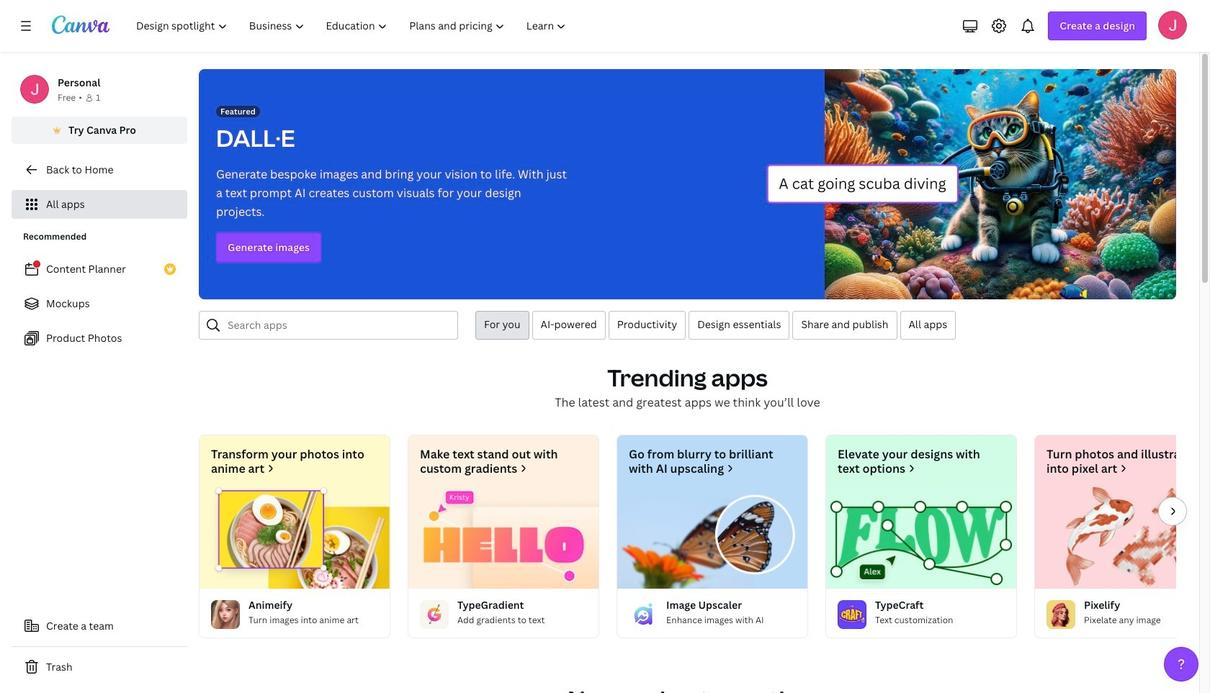 Task type: vqa. For each thing, say whether or not it's contained in the screenshot.
the top TypeCraft image
yes



Task type: locate. For each thing, give the bounding box(es) containing it.
1 vertical spatial pixelify image
[[1047, 601, 1076, 630]]

typecraft image
[[826, 488, 1017, 589], [838, 601, 867, 630]]

0 vertical spatial animeify image
[[200, 488, 390, 589]]

typegradient image
[[420, 601, 449, 630]]

list
[[12, 255, 187, 353]]

image upscaler image
[[618, 488, 808, 589], [629, 601, 658, 630]]

pixelify image
[[1035, 488, 1211, 589], [1047, 601, 1076, 630]]

1 vertical spatial animeify image
[[211, 601, 240, 630]]

james peterson image
[[1159, 11, 1187, 40]]

animeify image
[[200, 488, 390, 589], [211, 601, 240, 630]]

0 vertical spatial pixelify image
[[1035, 488, 1211, 589]]



Task type: describe. For each thing, give the bounding box(es) containing it.
1 vertical spatial typecraft image
[[838, 601, 867, 630]]

0 vertical spatial image upscaler image
[[618, 488, 808, 589]]

0 vertical spatial typecraft image
[[826, 488, 1017, 589]]

1 vertical spatial image upscaler image
[[629, 601, 658, 630]]

typegradient image
[[409, 488, 599, 589]]

an image with a cursor next to a text box containing the prompt "a cat going scuba diving" to generate an image. the generated image of a cat doing scuba diving is behind the text box. image
[[767, 69, 1177, 300]]

Input field to search for apps search field
[[228, 312, 449, 339]]

top level navigation element
[[127, 12, 579, 40]]



